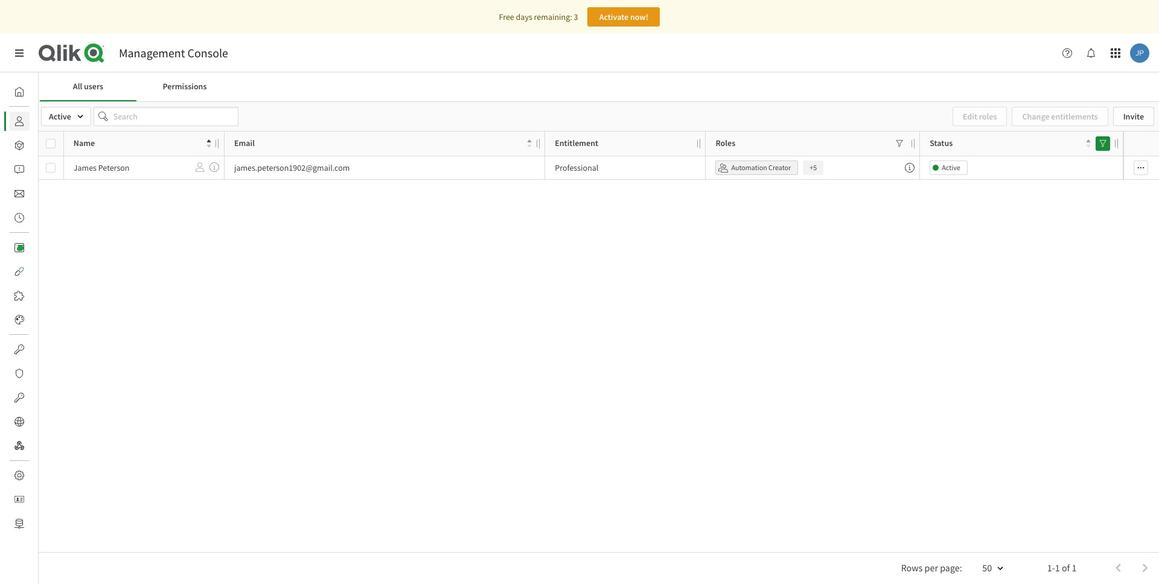 Task type: vqa. For each thing, say whether or not it's contained in the screenshot.
the rightmost in
no



Task type: describe. For each thing, give the bounding box(es) containing it.
roles
[[716, 138, 736, 149]]

settings image
[[14, 471, 24, 481]]

identity provider image
[[14, 495, 24, 505]]

users image
[[14, 117, 24, 126]]

alerts image
[[14, 165, 24, 175]]

all
[[73, 81, 82, 92]]

oauth image
[[14, 393, 24, 403]]

name
[[74, 138, 95, 149]]

1-1 of 1
[[1048, 562, 1077, 574]]

email
[[234, 138, 255, 149]]

creator
[[769, 163, 791, 172]]

active inside field
[[49, 111, 71, 122]]

automation
[[732, 163, 767, 172]]

Search text field
[[93, 107, 238, 126]]

api keys image
[[14, 345, 24, 354]]

users
[[39, 116, 58, 127]]

themes image
[[14, 315, 24, 325]]

name button
[[74, 135, 211, 152]]

webhooks image
[[14, 441, 24, 451]]

extensions image
[[14, 291, 24, 301]]

remaining:
[[534, 11, 572, 22]]

new connector image
[[18, 245, 24, 251]]

free
[[499, 11, 514, 22]]

james.peterson1902@gmail.com
[[234, 162, 350, 173]]

home link
[[10, 82, 60, 101]]

entitlement
[[555, 138, 598, 149]]

spaces link
[[10, 136, 63, 155]]

activate now! link
[[588, 7, 660, 27]]

email button
[[234, 135, 532, 152]]

home
[[39, 86, 60, 97]]

rows per page:
[[901, 562, 962, 574]]

permissions
[[163, 81, 207, 92]]

Active field
[[41, 107, 91, 126]]

free days remaining: 3
[[499, 11, 578, 22]]

tab list containing all users
[[40, 72, 1158, 101]]

50
[[983, 562, 992, 574]]

activate now!
[[599, 11, 649, 22]]



Task type: locate. For each thing, give the bounding box(es) containing it.
subscriptions image
[[14, 189, 24, 199]]

professional
[[555, 162, 599, 173]]

1
[[1055, 562, 1060, 574], [1072, 562, 1077, 574]]

events image
[[14, 213, 24, 223]]

all users
[[73, 81, 103, 92]]

0 horizontal spatial active
[[49, 111, 71, 122]]

james peterson image
[[1130, 43, 1150, 63]]

james peterson
[[74, 162, 130, 173]]

days
[[516, 11, 532, 22]]

peterson
[[98, 162, 130, 173]]

invite button
[[1113, 107, 1155, 126]]

active
[[49, 111, 71, 122], [942, 163, 961, 172]]

of
[[1062, 562, 1070, 574]]

tab panel
[[39, 101, 1159, 585]]

home image
[[14, 87, 24, 97]]

users
[[84, 81, 103, 92]]

management console element
[[119, 45, 228, 60]]

james
[[74, 162, 97, 173]]

page:
[[940, 562, 962, 574]]

status button
[[930, 135, 1091, 152]]

users link
[[10, 112, 58, 131]]

content image
[[14, 243, 24, 252]]

1 right of on the bottom right
[[1072, 562, 1077, 574]]

alerts link
[[10, 160, 59, 179]]

content security policy image
[[14, 369, 24, 379]]

generic links image
[[14, 267, 24, 277]]

1 1 from the left
[[1055, 562, 1060, 574]]

alerts
[[39, 164, 59, 175]]

1 horizontal spatial 1
[[1072, 562, 1077, 574]]

3
[[574, 11, 578, 22]]

data gateways image
[[14, 519, 24, 529]]

all users button
[[40, 72, 136, 101]]

1 left of on the bottom right
[[1055, 562, 1060, 574]]

1-
[[1048, 562, 1055, 574]]

management
[[119, 45, 185, 60]]

0 vertical spatial active
[[49, 111, 71, 122]]

spaces image
[[14, 141, 24, 150]]

tab list
[[40, 72, 1158, 101]]

permissions button
[[136, 72, 233, 101]]

+5
[[810, 163, 817, 172]]

status
[[930, 138, 953, 149]]

active down home
[[49, 111, 71, 122]]

tab panel containing rows per page:
[[39, 101, 1159, 585]]

1 vertical spatial active
[[942, 163, 961, 172]]

1 horizontal spatial active
[[942, 163, 961, 172]]

spaces
[[39, 140, 63, 151]]

active down status
[[942, 163, 961, 172]]

console
[[188, 45, 228, 60]]

web image
[[14, 417, 24, 427]]

50 button
[[968, 558, 1012, 579]]

automation creator
[[732, 163, 791, 172]]

management console
[[119, 45, 228, 60]]

0 horizontal spatial 1
[[1055, 562, 1060, 574]]

2 1 from the left
[[1072, 562, 1077, 574]]

invite
[[1124, 111, 1144, 122]]

now!
[[630, 11, 649, 22]]

open sidebar menu image
[[14, 48, 24, 58]]

navigation pane element
[[0, 77, 63, 539]]

rows
[[901, 562, 923, 574]]

activate
[[599, 11, 629, 22]]

per
[[925, 562, 938, 574]]



